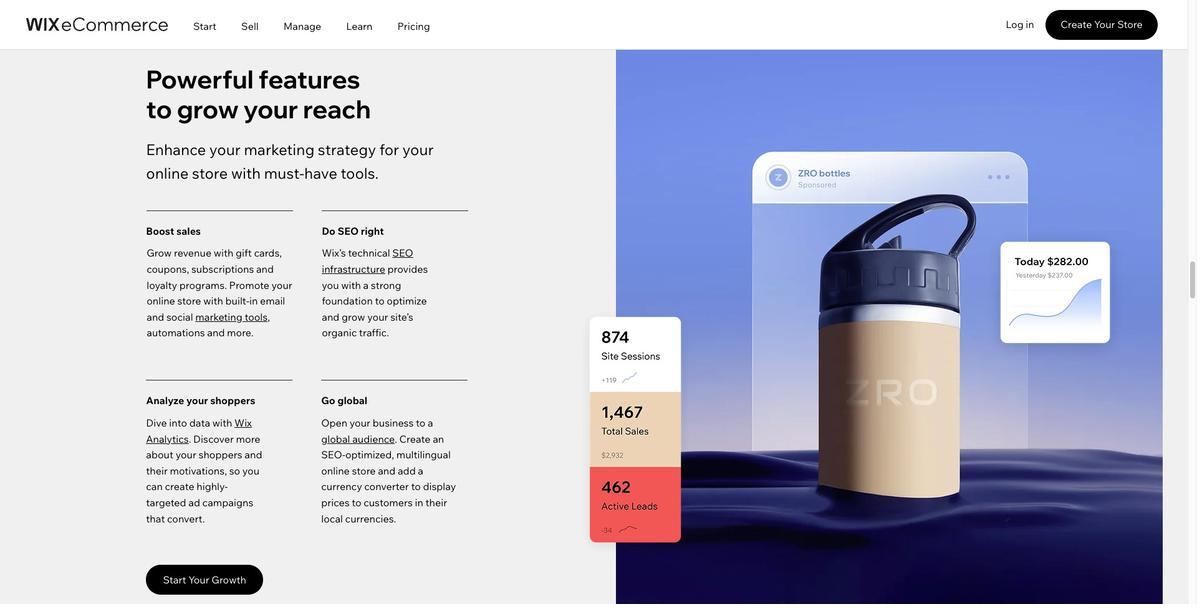 Task type: vqa. For each thing, say whether or not it's contained in the screenshot.
the top SHOPPERS
yes



Task type: locate. For each thing, give the bounding box(es) containing it.
highly-
[[197, 481, 228, 493]]

to up "enhance"
[[146, 94, 172, 125]]

0 vertical spatial you
[[322, 279, 339, 292]]

1 horizontal spatial your
[[1094, 18, 1115, 31]]

more
[[236, 433, 260, 446]]

with up subscriptions
[[214, 247, 233, 260]]

1 horizontal spatial in
[[415, 497, 423, 509]]

tools
[[245, 311, 268, 323]]

your inside powerful features to grow your reach
[[244, 94, 298, 125]]

a left strong at the top left of page
[[363, 279, 369, 292]]

you
[[322, 279, 339, 292], [242, 465, 259, 477]]

store inside . create an seo-optimized, multilingual online store and add a currency converter to display prices to customers in their local currencies.
[[352, 465, 376, 477]]

with
[[231, 164, 261, 183], [214, 247, 233, 260], [341, 279, 361, 292], [203, 295, 223, 307], [212, 417, 232, 430]]

2 vertical spatial online
[[321, 465, 350, 477]]

their up 'can'
[[146, 465, 168, 477]]

online
[[146, 164, 189, 183], [147, 295, 175, 307], [321, 465, 350, 477]]

have
[[304, 164, 337, 183]]

you up foundation
[[322, 279, 339, 292]]

global right go
[[337, 395, 367, 407]]

0 vertical spatial start
[[193, 20, 216, 32]]

sell
[[241, 20, 259, 32]]

create your store
[[1061, 18, 1143, 31]]

built-
[[225, 295, 249, 307]]

your up motivations,
[[176, 449, 196, 461]]

grow
[[147, 247, 172, 260]]

. down dive into data with
[[189, 433, 191, 446]]

create
[[165, 481, 194, 493]]

into
[[169, 417, 187, 430]]

to
[[146, 94, 172, 125], [375, 295, 385, 307], [416, 417, 425, 430], [411, 481, 421, 493], [352, 497, 361, 509]]

. inside . discover more about your shoppers and their motivations, so you can create highly- targeted ad campaigns that convert.
[[189, 433, 191, 446]]

1 . from the left
[[189, 433, 191, 446]]

1 vertical spatial grow
[[342, 311, 365, 323]]

marketing
[[244, 140, 315, 159], [195, 311, 242, 323]]

1 horizontal spatial a
[[418, 465, 423, 477]]

site's
[[390, 311, 413, 323]]

online inside enhance your marketing strategy for your online store with must-have tools.
[[146, 164, 189, 183]]

store
[[192, 164, 228, 183], [177, 295, 201, 307], [352, 465, 376, 477]]

shoppers down discover at the left of page
[[199, 449, 242, 461]]

2 . from the left
[[395, 433, 397, 446]]

your inside provides you with a strong foundation to optimize and grow your site's organic traffic.
[[367, 311, 388, 323]]

0 vertical spatial online
[[146, 164, 189, 183]]

in right log
[[1026, 18, 1034, 31]]

online down loyalty
[[147, 295, 175, 307]]

1 vertical spatial you
[[242, 465, 259, 477]]

online inside grow revenue with gift cards, coupons, subscriptions and loyalty programs. promote your online store with built-in email and social
[[147, 295, 175, 307]]

a inside provides you with a strong foundation to optimize and grow your site's organic traffic.
[[363, 279, 369, 292]]

store for enhance your marketing strategy for your online store with must-have tools.
[[192, 164, 228, 183]]

store for . create an seo-optimized, multilingual online store and add a currency converter to display prices to customers in their local currencies.
[[352, 465, 376, 477]]

1 vertical spatial a
[[428, 417, 433, 430]]

open your business to a global audience
[[321, 417, 433, 446]]

cards,
[[254, 247, 282, 260]]

create your store link
[[1046, 10, 1158, 40]]

start for start your growth
[[163, 574, 186, 587]]

analyze your shoppers
[[146, 395, 255, 407]]

0 vertical spatial store
[[192, 164, 228, 183]]

open
[[321, 417, 347, 430]]

1 horizontal spatial seo
[[392, 247, 413, 260]]

display
[[423, 481, 456, 493]]

multilingual
[[396, 449, 451, 461]]

1 horizontal spatial you
[[322, 279, 339, 292]]

go
[[321, 395, 335, 407]]

0 horizontal spatial grow
[[177, 94, 239, 125]]

grow up "enhance"
[[177, 94, 239, 125]]

2 horizontal spatial in
[[1026, 18, 1034, 31]]

dive into data with
[[146, 417, 234, 430]]

with inside provides you with a strong foundation to optimize and grow your site's organic traffic.
[[341, 279, 361, 292]]

and down the more on the left bottom
[[245, 449, 262, 461]]

with left must-
[[231, 164, 261, 183]]

their inside . create an seo-optimized, multilingual online store and add a currency converter to display prices to customers in their local currencies.
[[426, 497, 447, 509]]

1 vertical spatial in
[[249, 295, 258, 307]]

shoppers inside . discover more about your shoppers and their motivations, so you can create highly- targeted ad campaigns that convert.
[[199, 449, 242, 461]]

analytics
[[146, 433, 189, 446]]

can
[[146, 481, 163, 493]]

go global
[[321, 395, 367, 407]]

0 horizontal spatial in
[[249, 295, 258, 307]]

sales
[[176, 225, 201, 237]]

your left store
[[1094, 18, 1115, 31]]

a right add
[[418, 465, 423, 477]]

. down business
[[395, 433, 397, 446]]

your for start
[[188, 574, 209, 587]]

and down marketing tools
[[207, 327, 225, 339]]

provides
[[388, 263, 428, 276]]

your inside . discover more about your shoppers and their motivations, so you can create highly- targeted ad campaigns that convert.
[[176, 449, 196, 461]]

create up multilingual
[[399, 433, 431, 446]]

0 horizontal spatial .
[[189, 433, 191, 446]]

revenue
[[174, 247, 211, 260]]

global audience link
[[321, 433, 395, 446]]

their down "display"
[[426, 497, 447, 509]]

business
[[373, 417, 414, 430]]

your up traffic.
[[367, 311, 388, 323]]

0 horizontal spatial you
[[242, 465, 259, 477]]

and
[[256, 263, 274, 276], [147, 311, 164, 323], [322, 311, 339, 323], [207, 327, 225, 339], [245, 449, 262, 461], [378, 465, 396, 477]]

your left the growth
[[188, 574, 209, 587]]

in inside grow revenue with gift cards, coupons, subscriptions and loyalty programs. promote your online store with built-in email and social
[[249, 295, 258, 307]]

gift
[[236, 247, 252, 260]]

store down optimized, at left bottom
[[352, 465, 376, 477]]

seo
[[338, 225, 359, 237], [392, 247, 413, 260]]

strong
[[371, 279, 401, 292]]

a inside open your business to a global audience
[[428, 417, 433, 430]]

to inside provides you with a strong foundation to optimize and grow your site's organic traffic.
[[375, 295, 385, 307]]

a
[[363, 279, 369, 292], [428, 417, 433, 430], [418, 465, 423, 477]]

data
[[189, 417, 210, 430]]

in up tools
[[249, 295, 258, 307]]

0 vertical spatial your
[[1094, 18, 1115, 31]]

your
[[244, 94, 298, 125], [209, 140, 241, 159], [402, 140, 434, 159], [272, 279, 292, 292], [367, 311, 388, 323], [186, 395, 208, 407], [350, 417, 370, 430], [176, 449, 196, 461]]

you inside provides you with a strong foundation to optimize and grow your site's organic traffic.
[[322, 279, 339, 292]]

1 horizontal spatial create
[[1061, 18, 1092, 31]]

marketing up must-
[[244, 140, 315, 159]]

your up email on the left of the page
[[272, 279, 292, 292]]

1 vertical spatial store
[[177, 295, 201, 307]]

and up converter
[[378, 465, 396, 477]]

2 horizontal spatial a
[[428, 417, 433, 430]]

your inside open your business to a global audience
[[350, 417, 370, 430]]

shoppers
[[210, 395, 255, 407], [199, 449, 242, 461]]

1 horizontal spatial grow
[[342, 311, 365, 323]]

to right business
[[416, 417, 425, 430]]

more.
[[227, 327, 254, 339]]

convert.
[[167, 513, 205, 525]]

customers
[[364, 497, 413, 509]]

1 vertical spatial global
[[321, 433, 350, 446]]

2 vertical spatial a
[[418, 465, 423, 477]]

0 vertical spatial marketing
[[244, 140, 315, 159]]

in down "display"
[[415, 497, 423, 509]]

0 horizontal spatial create
[[399, 433, 431, 446]]

reach
[[303, 94, 371, 125]]

store up social
[[177, 295, 201, 307]]

seo right the do
[[338, 225, 359, 237]]

2 vertical spatial store
[[352, 465, 376, 477]]

global inside open your business to a global audience
[[321, 433, 350, 446]]

start left the growth
[[163, 574, 186, 587]]

online down seo-
[[321, 465, 350, 477]]

create
[[1061, 18, 1092, 31], [399, 433, 431, 446]]

1 vertical spatial marketing
[[195, 311, 242, 323]]

and up organic
[[322, 311, 339, 323]]

subscriptions
[[191, 263, 254, 276]]

. for create
[[395, 433, 397, 446]]

dive
[[146, 417, 167, 430]]

shoppers up wix
[[210, 395, 255, 407]]

and down cards, on the left top of page
[[256, 263, 274, 276]]

your up the global audience link
[[350, 417, 370, 430]]

1 vertical spatial seo
[[392, 247, 413, 260]]

0 vertical spatial in
[[1026, 18, 1034, 31]]

1 vertical spatial online
[[147, 295, 175, 307]]

1 horizontal spatial their
[[426, 497, 447, 509]]

1 vertical spatial their
[[426, 497, 447, 509]]

a up an
[[428, 417, 433, 430]]

0 vertical spatial their
[[146, 465, 168, 477]]

store down "enhance"
[[192, 164, 228, 183]]

1 vertical spatial your
[[188, 574, 209, 587]]

1 horizontal spatial marketing
[[244, 140, 315, 159]]

wix analytics link
[[146, 417, 252, 446]]

0 vertical spatial seo
[[338, 225, 359, 237]]

seo inside the seo infrastructure
[[392, 247, 413, 260]]

your up enhance your marketing strategy for your online store with must-have tools.
[[244, 94, 298, 125]]

online inside . create an seo-optimized, multilingual online store and add a currency converter to display prices to customers in their local currencies.
[[321, 465, 350, 477]]

start for start
[[193, 20, 216, 32]]

you right so
[[242, 465, 259, 477]]

1 horizontal spatial .
[[395, 433, 397, 446]]

1 horizontal spatial start
[[193, 20, 216, 32]]

online down "enhance"
[[146, 164, 189, 183]]

coupons,
[[147, 263, 189, 276]]

global
[[337, 395, 367, 407], [321, 433, 350, 446]]

loyalty
[[147, 279, 177, 292]]

your right for
[[402, 140, 434, 159]]

2 vertical spatial in
[[415, 497, 423, 509]]

marketing down built-
[[195, 311, 242, 323]]

create left store
[[1061, 18, 1092, 31]]

grow inside powerful features to grow your reach
[[177, 94, 239, 125]]

to inside open your business to a global audience
[[416, 417, 425, 430]]

your inside grow revenue with gift cards, coupons, subscriptions and loyalty programs. promote your online store with built-in email and social
[[272, 279, 292, 292]]

0 horizontal spatial marketing
[[195, 311, 242, 323]]

your up data
[[186, 395, 208, 407]]

global down open
[[321, 433, 350, 446]]

1 vertical spatial start
[[163, 574, 186, 587]]

0 horizontal spatial start
[[163, 574, 186, 587]]

to down strong at the top left of page
[[375, 295, 385, 307]]

log
[[1006, 18, 1024, 31]]

. inside . create an seo-optimized, multilingual online store and add a currency converter to display prices to customers in their local currencies.
[[395, 433, 397, 446]]

boost sales
[[146, 225, 201, 237]]

your
[[1094, 18, 1115, 31], [188, 574, 209, 587]]

1 vertical spatial shoppers
[[199, 449, 242, 461]]

seo up 'provides'
[[392, 247, 413, 260]]

0 vertical spatial grow
[[177, 94, 239, 125]]

for
[[380, 140, 399, 159]]

in
[[1026, 18, 1034, 31], [249, 295, 258, 307], [415, 497, 423, 509]]

about
[[146, 449, 173, 461]]

do seo right
[[322, 225, 384, 237]]

0 vertical spatial a
[[363, 279, 369, 292]]

0 horizontal spatial a
[[363, 279, 369, 292]]

wix's
[[322, 247, 346, 260]]

0 horizontal spatial your
[[188, 574, 209, 587]]

start left 'sell'
[[193, 20, 216, 32]]

grow down foundation
[[342, 311, 365, 323]]

store inside enhance your marketing strategy for your online store with must-have tools.
[[192, 164, 228, 183]]

in inside . create an seo-optimized, multilingual online store and add a currency converter to display prices to customers in their local currencies.
[[415, 497, 423, 509]]

1 vertical spatial create
[[399, 433, 431, 446]]

with down infrastructure
[[341, 279, 361, 292]]

store inside grow revenue with gift cards, coupons, subscriptions and loyalty programs. promote your online store with built-in email and social
[[177, 295, 201, 307]]

0 horizontal spatial their
[[146, 465, 168, 477]]



Task type: describe. For each thing, give the bounding box(es) containing it.
ad
[[188, 497, 200, 509]]

with up discover at the left of page
[[212, 417, 232, 430]]

growth
[[212, 574, 246, 587]]

store
[[1117, 18, 1143, 31]]

provides you with a strong foundation to optimize and grow your site's organic traffic.
[[322, 263, 428, 339]]

motivations,
[[170, 465, 227, 477]]

marketing inside enhance your marketing strategy for your online store with must-have tools.
[[244, 140, 315, 159]]

and inside , automations and more.
[[207, 327, 225, 339]]

prices
[[321, 497, 350, 509]]

converter
[[364, 481, 409, 493]]

you inside . discover more about your shoppers and their motivations, so you can create highly- targeted ad campaigns that convert.
[[242, 465, 259, 477]]

discover
[[193, 433, 234, 446]]

campaigns
[[202, 497, 253, 509]]

to inside powerful features to grow your reach
[[146, 94, 172, 125]]

that
[[146, 513, 165, 525]]

create inside . create an seo-optimized, multilingual online store and add a currency converter to display prices to customers in their local currencies.
[[399, 433, 431, 446]]

pricing link
[[385, 2, 443, 50]]

0 vertical spatial create
[[1061, 18, 1092, 31]]

manage
[[284, 20, 321, 32]]

log in
[[1006, 18, 1034, 31]]

powerful features to grow your reach
[[146, 64, 371, 125]]

to right prices
[[352, 497, 361, 509]]

programs.
[[179, 279, 227, 292]]

an
[[433, 433, 444, 446]]

targeted
[[146, 497, 186, 509]]

start your growth
[[163, 574, 246, 587]]

online for enhance your marketing strategy for your online store with must-have tools.
[[146, 164, 189, 183]]

organic
[[322, 327, 357, 339]]

wix analytics
[[146, 417, 252, 446]]

tools.
[[341, 164, 379, 183]]

0 vertical spatial global
[[337, 395, 367, 407]]

strategy
[[318, 140, 376, 159]]

with down programs.
[[203, 295, 223, 307]]

and inside . discover more about your shoppers and their motivations, so you can create highly- targeted ad campaigns that convert.
[[245, 449, 262, 461]]

and inside . create an seo-optimized, multilingual online store and add a currency converter to display prices to customers in their local currencies.
[[378, 465, 396, 477]]

their inside . discover more about your shoppers and their motivations, so you can create highly- targeted ad campaigns that convert.
[[146, 465, 168, 477]]

technical
[[348, 247, 390, 260]]

audience
[[352, 433, 395, 446]]

optimized,
[[345, 449, 394, 461]]

enhance your marketing strategy for your online store with must-have tools.
[[146, 140, 434, 183]]

reusable water bottle with a handle pictured in a sponsored social post, surrounded by sales and traffic data. image
[[616, 26, 1163, 605]]

do
[[322, 225, 335, 237]]

pricing
[[398, 20, 430, 32]]

add
[[398, 465, 416, 477]]

boost
[[146, 225, 174, 237]]

powerful
[[146, 64, 254, 95]]

and inside provides you with a strong foundation to optimize and grow your site's organic traffic.
[[322, 311, 339, 323]]

, automations and more.
[[147, 311, 270, 339]]

automations
[[147, 327, 205, 339]]

local
[[321, 513, 343, 525]]

0 horizontal spatial seo
[[338, 225, 359, 237]]

features
[[258, 64, 360, 95]]

and left social
[[147, 311, 164, 323]]

your right "enhance"
[[209, 140, 241, 159]]

promote
[[229, 279, 269, 292]]

,
[[268, 311, 270, 323]]

foundation
[[322, 295, 373, 307]]

in inside log in link
[[1026, 18, 1034, 31]]

enhance
[[146, 140, 206, 159]]

currency
[[321, 481, 362, 493]]

wix's technical
[[322, 247, 392, 260]]

email
[[260, 295, 285, 307]]

seo-
[[321, 449, 345, 461]]

must-
[[264, 164, 304, 183]]

start your growth link
[[146, 566, 263, 596]]

wix
[[234, 417, 252, 430]]

grow inside provides you with a strong foundation to optimize and grow your site's organic traffic.
[[342, 311, 365, 323]]

seo infrastructure link
[[322, 247, 413, 276]]

. create an seo-optimized, multilingual online store and add a currency converter to display prices to customers in their local currencies.
[[321, 433, 456, 525]]

a inside . create an seo-optimized, multilingual online store and add a currency converter to display prices to customers in their local currencies.
[[418, 465, 423, 477]]

currencies.
[[345, 513, 396, 525]]

your for create
[[1094, 18, 1115, 31]]

. for discover
[[189, 433, 191, 446]]

infrastructure
[[322, 263, 385, 276]]

right
[[361, 225, 384, 237]]

so
[[229, 465, 240, 477]]

seo infrastructure
[[322, 247, 413, 276]]

traffic.
[[359, 327, 389, 339]]

analyze
[[146, 395, 184, 407]]

social
[[166, 311, 193, 323]]

with inside enhance your marketing strategy for your online store with must-have tools.
[[231, 164, 261, 183]]

learn
[[346, 20, 373, 32]]

log in link
[[995, 10, 1045, 40]]

to down add
[[411, 481, 421, 493]]

optimize
[[387, 295, 427, 307]]

online for . create an seo-optimized, multilingual online store and add a currency converter to display prices to customers in their local currencies.
[[321, 465, 350, 477]]

grow revenue with gift cards, coupons, subscriptions and loyalty programs. promote your online store with built-in email and social
[[147, 247, 292, 323]]

0 vertical spatial shoppers
[[210, 395, 255, 407]]

marketing tools
[[195, 311, 268, 323]]



